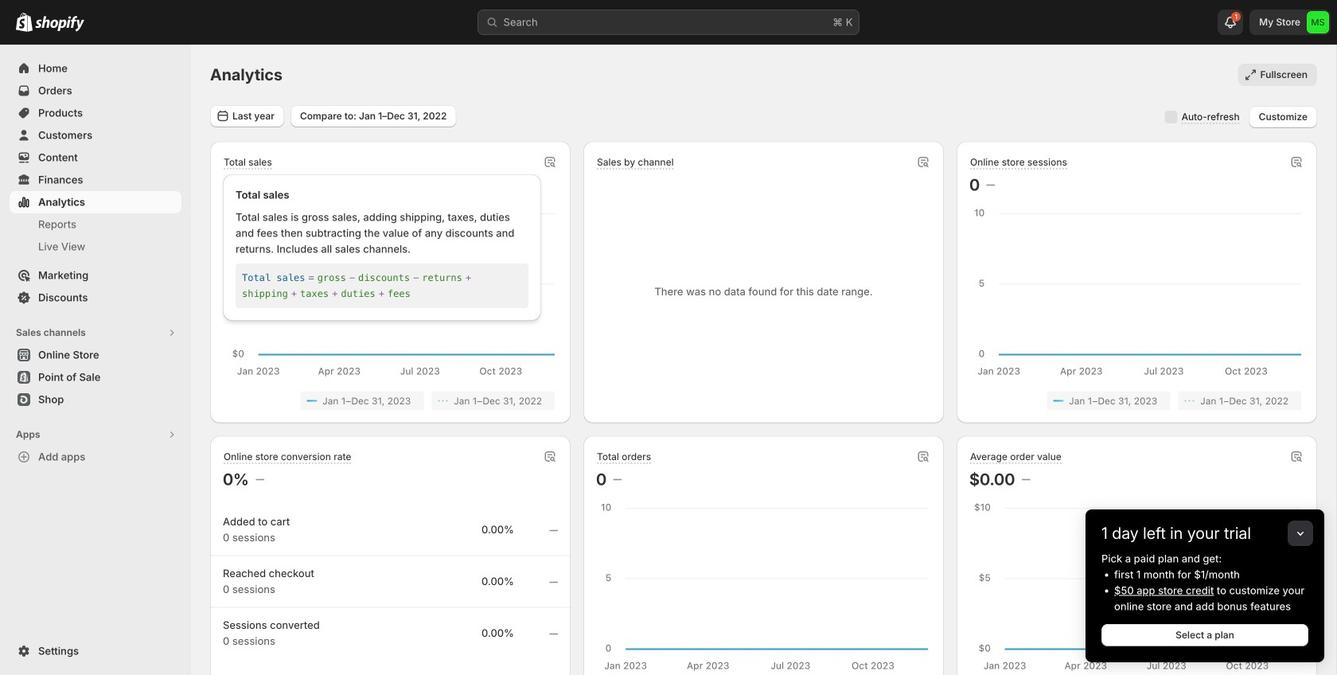 Task type: vqa. For each thing, say whether or not it's contained in the screenshot.
first LIST from the right
yes



Task type: locate. For each thing, give the bounding box(es) containing it.
my store image
[[1307, 11, 1330, 33]]

list
[[226, 391, 555, 410], [973, 391, 1302, 410]]

2 list from the left
[[973, 391, 1302, 410]]

1 horizontal spatial list
[[973, 391, 1302, 410]]

0 horizontal spatial list
[[226, 391, 555, 410]]

shopify image
[[16, 13, 33, 32]]

1 list from the left
[[226, 391, 555, 410]]

shopify image
[[35, 16, 84, 32]]



